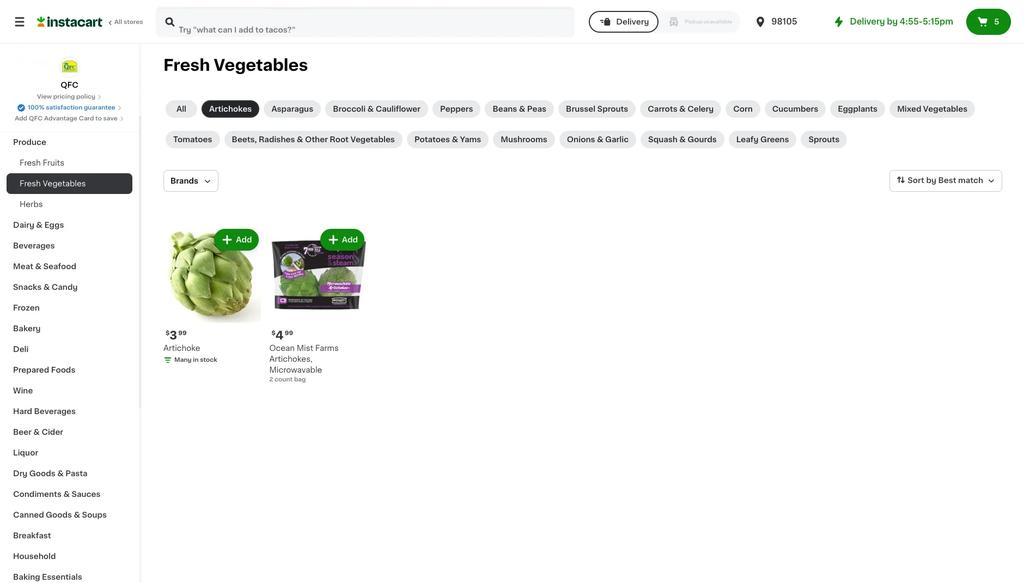 Task type: vqa. For each thing, say whether or not it's contained in the screenshot.
"&" inside the 'Dairy & Eggs' link
yes



Task type: describe. For each thing, give the bounding box(es) containing it.
lists link
[[7, 51, 132, 73]]

advantage
[[44, 116, 77, 122]]

candy
[[52, 283, 78, 291]]

add qfc advantage card to save
[[15, 116, 118, 122]]

delivery by 4:55-5:15pm link
[[833, 15, 954, 28]]

fruits
[[43, 159, 64, 167]]

broccoli
[[333, 105, 366, 113]]

& for dairy & eggs
[[36, 221, 42, 229]]

beans & peas link
[[485, 100, 554, 118]]

by for delivery
[[887, 17, 898, 26]]

hard beverages link
[[7, 401, 132, 422]]

beets,
[[232, 136, 257, 143]]

$ 3 99
[[166, 329, 187, 341]]

beer & cider
[[13, 428, 63, 436]]

add for 3
[[236, 236, 252, 244]]

policy
[[76, 94, 95, 100]]

eggs
[[44, 221, 64, 229]]

artichokes,
[[269, 355, 313, 363]]

canned goods & soups link
[[7, 505, 132, 525]]

broccoli & cauliflower
[[333, 105, 421, 113]]

& for condiments & sauces
[[63, 490, 70, 498]]

artichoke
[[163, 344, 200, 352]]

lists
[[31, 58, 49, 66]]

celery
[[688, 105, 714, 113]]

satisfaction
[[46, 105, 82, 111]]

buy
[[31, 37, 46, 44]]

vegetables right mixed
[[923, 105, 968, 113]]

meat & seafood
[[13, 263, 76, 270]]

dairy & eggs
[[13, 221, 64, 229]]

instacart logo image
[[37, 15, 102, 28]]

fresh for produce
[[20, 159, 41, 167]]

carrots & celery
[[648, 105, 714, 113]]

mixed vegetables
[[897, 105, 968, 113]]

garlic
[[605, 136, 629, 143]]

baking essentials link
[[7, 567, 132, 583]]

baking essentials
[[13, 573, 82, 581]]

& for beer & cider
[[33, 428, 40, 436]]

delivery button
[[589, 11, 659, 33]]

sprouts link
[[801, 131, 847, 148]]

all for all
[[176, 105, 186, 113]]

delivery for delivery
[[616, 18, 649, 26]]

count
[[275, 376, 293, 382]]

1 vertical spatial beverages
[[34, 408, 76, 415]]

produce
[[13, 138, 46, 146]]

squash & gourds
[[648, 136, 717, 143]]

2
[[269, 376, 273, 382]]

goods for canned
[[46, 511, 72, 519]]

1 horizontal spatial sprouts
[[809, 136, 840, 143]]

100%
[[28, 105, 44, 111]]

qfc link
[[59, 57, 80, 90]]

0 vertical spatial qfc
[[61, 81, 78, 89]]

card
[[79, 116, 94, 122]]

& for meat & seafood
[[35, 263, 41, 270]]

artichokes
[[209, 105, 252, 113]]

$ for 3
[[166, 330, 170, 336]]

& for potatoes & yams
[[452, 136, 458, 143]]

add button for 4
[[321, 230, 363, 250]]

& for beans & peas
[[519, 105, 525, 113]]

wine
[[13, 387, 33, 394]]

add inside 'link'
[[15, 116, 27, 122]]

meat
[[13, 263, 33, 270]]

4
[[276, 329, 284, 341]]

beets, radishes & other root vegetables link
[[224, 131, 403, 148]]

many
[[174, 357, 192, 363]]

corn
[[734, 105, 753, 113]]

service type group
[[589, 11, 741, 33]]

mushrooms
[[501, 136, 548, 143]]

brands
[[171, 177, 198, 185]]

snacks & candy
[[13, 283, 78, 291]]

view pricing policy
[[37, 94, 95, 100]]

& left soups
[[74, 511, 80, 519]]

ocean mist farms artichokes, microwavable 2 count bag
[[269, 344, 339, 382]]

bakery
[[13, 325, 41, 332]]

leafy greens
[[736, 136, 789, 143]]

baking
[[13, 573, 40, 581]]

sort by
[[908, 177, 937, 184]]

by for sort
[[926, 177, 937, 184]]

prepared foods
[[13, 366, 75, 374]]

& for squash & gourds
[[680, 136, 686, 143]]

hard beverages
[[13, 408, 76, 415]]

& for snacks & candy
[[43, 283, 50, 291]]

Best match Sort by field
[[890, 170, 1003, 192]]

peas
[[527, 105, 547, 113]]

add qfc advantage card to save link
[[15, 114, 124, 123]]

seafood
[[43, 263, 76, 270]]

& for broccoli & cauliflower
[[368, 105, 374, 113]]

cider
[[42, 428, 63, 436]]

buy it again
[[31, 37, 77, 44]]

beverages link
[[7, 235, 132, 256]]

match
[[958, 177, 983, 184]]

add for 4
[[342, 236, 358, 244]]

pricing
[[53, 94, 75, 100]]

pasta
[[66, 470, 88, 477]]

brussel sprouts link
[[559, 100, 636, 118]]

eggplants
[[838, 105, 878, 113]]

delivery by 4:55-5:15pm
[[850, 17, 954, 26]]

condiments & sauces link
[[7, 484, 132, 505]]

asparagus
[[272, 105, 313, 113]]

to
[[95, 116, 102, 122]]

stock
[[200, 357, 217, 363]]

greens
[[761, 136, 789, 143]]

save
[[103, 116, 118, 122]]

asparagus link
[[264, 100, 321, 118]]



Task type: locate. For each thing, give the bounding box(es) containing it.
1 horizontal spatial qfc
[[61, 81, 78, 89]]

foods
[[51, 366, 75, 374]]

& right broccoli at left top
[[368, 105, 374, 113]]

fresh vegetables down "fruits"
[[20, 180, 86, 187]]

98105 button
[[754, 7, 820, 37]]

& left "other"
[[297, 136, 303, 143]]

vegetables inside 'link'
[[43, 180, 86, 187]]

mist
[[297, 344, 313, 352]]

0 horizontal spatial all
[[114, 19, 122, 25]]

100% satisfaction guarantee button
[[17, 101, 122, 112]]

essentials
[[42, 573, 82, 581]]

0 vertical spatial sprouts
[[597, 105, 628, 113]]

99 for 3
[[178, 330, 187, 336]]

1 horizontal spatial all
[[176, 105, 186, 113]]

by left 4:55- at the right top
[[887, 17, 898, 26]]

& right meat
[[35, 263, 41, 270]]

5
[[994, 18, 1000, 26]]

fresh inside 'link'
[[20, 180, 41, 187]]

qfc down 100%
[[29, 116, 43, 122]]

sprouts up garlic
[[597, 105, 628, 113]]

& left pasta
[[57, 470, 64, 477]]

sauces
[[72, 490, 101, 498]]

wine link
[[7, 380, 132, 401]]

recipes link
[[7, 90, 132, 111]]

by inside field
[[926, 177, 937, 184]]

herbs link
[[7, 194, 132, 215]]

frozen
[[13, 304, 40, 312]]

goods for dry
[[29, 470, 55, 477]]

goods up condiments
[[29, 470, 55, 477]]

beverages down dairy & eggs
[[13, 242, 55, 250]]

all inside all link
[[176, 105, 186, 113]]

carrots
[[648, 105, 678, 113]]

all up tomatoes link
[[176, 105, 186, 113]]

& right 'beer' at the bottom left of page
[[33, 428, 40, 436]]

recipes
[[13, 97, 45, 105]]

qfc inside 'link'
[[29, 116, 43, 122]]

canned goods & soups
[[13, 511, 107, 519]]

2 99 from the left
[[285, 330, 293, 336]]

& left celery
[[679, 105, 686, 113]]

0 horizontal spatial delivery
[[616, 18, 649, 26]]

0 horizontal spatial 99
[[178, 330, 187, 336]]

best
[[938, 177, 957, 184]]

view pricing policy link
[[37, 93, 102, 101]]

onions & garlic
[[567, 136, 629, 143]]

1 vertical spatial qfc
[[29, 116, 43, 122]]

onions & garlic link
[[559, 131, 636, 148]]

hard
[[13, 408, 32, 415]]

fresh up herbs
[[20, 180, 41, 187]]

mushrooms link
[[493, 131, 555, 148]]

$ up ocean
[[272, 330, 276, 336]]

& left garlic
[[597, 136, 604, 143]]

0 horizontal spatial add
[[15, 116, 27, 122]]

add
[[15, 116, 27, 122], [236, 236, 252, 244], [342, 236, 358, 244]]

1 horizontal spatial $
[[272, 330, 276, 336]]

all link
[[166, 100, 197, 118]]

goods down condiments & sauces
[[46, 511, 72, 519]]

0 horizontal spatial $
[[166, 330, 170, 336]]

by right sort
[[926, 177, 937, 184]]

eggplants link
[[830, 100, 885, 118]]

& left gourds in the top right of the page
[[680, 136, 686, 143]]

1 horizontal spatial by
[[926, 177, 937, 184]]

ocean
[[269, 344, 295, 352]]

cucumbers
[[773, 105, 818, 113]]

fresh up all link
[[163, 57, 210, 73]]

beverages up cider at the left of the page
[[34, 408, 76, 415]]

0 horizontal spatial add button
[[215, 230, 257, 250]]

$ up artichoke
[[166, 330, 170, 336]]

dairy
[[13, 221, 34, 229]]

tomatoes
[[173, 136, 212, 143]]

0 vertical spatial fresh
[[163, 57, 210, 73]]

delivery for delivery by 4:55-5:15pm
[[850, 17, 885, 26]]

0 vertical spatial beverages
[[13, 242, 55, 250]]

0 horizontal spatial qfc
[[29, 116, 43, 122]]

beer
[[13, 428, 32, 436]]

1 add button from the left
[[215, 230, 257, 250]]

bakery link
[[7, 318, 132, 339]]

99 inside $ 3 99
[[178, 330, 187, 336]]

many in stock
[[174, 357, 217, 363]]

& inside 'link'
[[679, 105, 686, 113]]

squash & gourds link
[[641, 131, 725, 148]]

& left sauces
[[63, 490, 70, 498]]

0 vertical spatial by
[[887, 17, 898, 26]]

all
[[114, 19, 122, 25], [176, 105, 186, 113]]

1 $ from the left
[[166, 330, 170, 336]]

microwavable
[[269, 366, 322, 374]]

product group
[[163, 227, 261, 366], [269, 227, 367, 384]]

fresh fruits link
[[7, 153, 132, 173]]

1 horizontal spatial add
[[236, 236, 252, 244]]

1 horizontal spatial fresh vegetables
[[163, 57, 308, 73]]

2 vertical spatial fresh
[[20, 180, 41, 187]]

2 add button from the left
[[321, 230, 363, 250]]

vegetables up artichokes link
[[214, 57, 308, 73]]

add button for 3
[[215, 230, 257, 250]]

1 vertical spatial fresh
[[20, 159, 41, 167]]

breakfast link
[[7, 525, 132, 546]]

peppers
[[440, 105, 473, 113]]

& left yams
[[452, 136, 458, 143]]

beets, radishes & other root vegetables
[[232, 136, 395, 143]]

potatoes & yams
[[415, 136, 481, 143]]

1 99 from the left
[[178, 330, 187, 336]]

stores
[[124, 19, 143, 25]]

bag
[[294, 376, 306, 382]]

onions
[[567, 136, 595, 143]]

& for onions & garlic
[[597, 136, 604, 143]]

by
[[887, 17, 898, 26], [926, 177, 937, 184]]

1 vertical spatial goods
[[46, 511, 72, 519]]

delivery inside button
[[616, 18, 649, 26]]

add button
[[215, 230, 257, 250], [321, 230, 363, 250]]

thanksgiving link
[[7, 111, 132, 132]]

0 horizontal spatial product group
[[163, 227, 261, 366]]

2 horizontal spatial add
[[342, 236, 358, 244]]

1 horizontal spatial 99
[[285, 330, 293, 336]]

fresh fruits
[[20, 159, 64, 167]]

3
[[170, 329, 177, 341]]

1 horizontal spatial delivery
[[850, 17, 885, 26]]

fresh down produce at the left top of page
[[20, 159, 41, 167]]

2 product group from the left
[[269, 227, 367, 384]]

&
[[368, 105, 374, 113], [519, 105, 525, 113], [679, 105, 686, 113], [297, 136, 303, 143], [452, 136, 458, 143], [597, 136, 604, 143], [680, 136, 686, 143], [36, 221, 42, 229], [35, 263, 41, 270], [43, 283, 50, 291], [33, 428, 40, 436], [57, 470, 64, 477], [63, 490, 70, 498], [74, 511, 80, 519]]

beans
[[493, 105, 517, 113]]

0 horizontal spatial by
[[887, 17, 898, 26]]

99 right 4
[[285, 330, 293, 336]]

Search field
[[157, 8, 574, 36]]

$
[[166, 330, 170, 336], [272, 330, 276, 336]]

all for all stores
[[114, 19, 122, 25]]

tomatoes link
[[166, 131, 220, 148]]

1 vertical spatial fresh vegetables
[[20, 180, 86, 187]]

cucumbers link
[[765, 100, 826, 118]]

0 vertical spatial goods
[[29, 470, 55, 477]]

dairy & eggs link
[[7, 215, 132, 235]]

fresh vegetables up artichokes link
[[163, 57, 308, 73]]

gourds
[[688, 136, 717, 143]]

radishes
[[259, 136, 295, 143]]

1 vertical spatial all
[[176, 105, 186, 113]]

deli link
[[7, 339, 132, 360]]

product group containing 3
[[163, 227, 261, 366]]

1 vertical spatial by
[[926, 177, 937, 184]]

99 inside $ 4 99
[[285, 330, 293, 336]]

peppers link
[[433, 100, 481, 118]]

all stores link
[[37, 7, 144, 37]]

brands button
[[163, 170, 219, 192]]

0 vertical spatial all
[[114, 19, 122, 25]]

snacks
[[13, 283, 42, 291]]

99 right 3
[[178, 330, 187, 336]]

& for carrots & celery
[[679, 105, 686, 113]]

condiments
[[13, 490, 62, 498]]

brussel sprouts
[[566, 105, 628, 113]]

0 vertical spatial fresh vegetables
[[163, 57, 308, 73]]

guarantee
[[84, 105, 115, 111]]

prepared
[[13, 366, 49, 374]]

& left eggs
[[36, 221, 42, 229]]

1 horizontal spatial product group
[[269, 227, 367, 384]]

2 $ from the left
[[272, 330, 276, 336]]

0 horizontal spatial fresh vegetables
[[20, 180, 86, 187]]

99 for 4
[[285, 330, 293, 336]]

1 product group from the left
[[163, 227, 261, 366]]

$ 4 99
[[272, 329, 293, 341]]

vegetables up herbs link at the left top of page
[[43, 180, 86, 187]]

sprouts down the cucumbers
[[809, 136, 840, 143]]

0 horizontal spatial sprouts
[[597, 105, 628, 113]]

goods
[[29, 470, 55, 477], [46, 511, 72, 519]]

condiments & sauces
[[13, 490, 101, 498]]

all inside all stores link
[[114, 19, 122, 25]]

product group containing 4
[[269, 227, 367, 384]]

1 vertical spatial sprouts
[[809, 136, 840, 143]]

dry
[[13, 470, 27, 477]]

& left "candy"
[[43, 283, 50, 291]]

1 horizontal spatial add button
[[321, 230, 363, 250]]

potatoes
[[415, 136, 450, 143]]

canned
[[13, 511, 44, 519]]

fresh for fresh fruits
[[20, 180, 41, 187]]

vegetables down broccoli & cauliflower link
[[351, 136, 395, 143]]

best match
[[938, 177, 983, 184]]

4:55-
[[900, 17, 923, 26]]

$ inside $ 4 99
[[272, 330, 276, 336]]

vegetables
[[214, 57, 308, 73], [923, 105, 968, 113], [351, 136, 395, 143], [43, 180, 86, 187]]

fresh vegetables link
[[7, 173, 132, 194]]

sprouts
[[597, 105, 628, 113], [809, 136, 840, 143]]

None search field
[[156, 7, 575, 37]]

fresh vegetables inside "fresh vegetables" 'link'
[[20, 180, 86, 187]]

mixed
[[897, 105, 922, 113]]

all left the stores on the top
[[114, 19, 122, 25]]

qfc logo image
[[59, 57, 80, 77]]

98105
[[772, 17, 797, 26]]

$ inside $ 3 99
[[166, 330, 170, 336]]

qfc up view pricing policy link
[[61, 81, 78, 89]]

& inside "link"
[[63, 490, 70, 498]]

$ for 4
[[272, 330, 276, 336]]

& left peas
[[519, 105, 525, 113]]

root
[[330, 136, 349, 143]]



